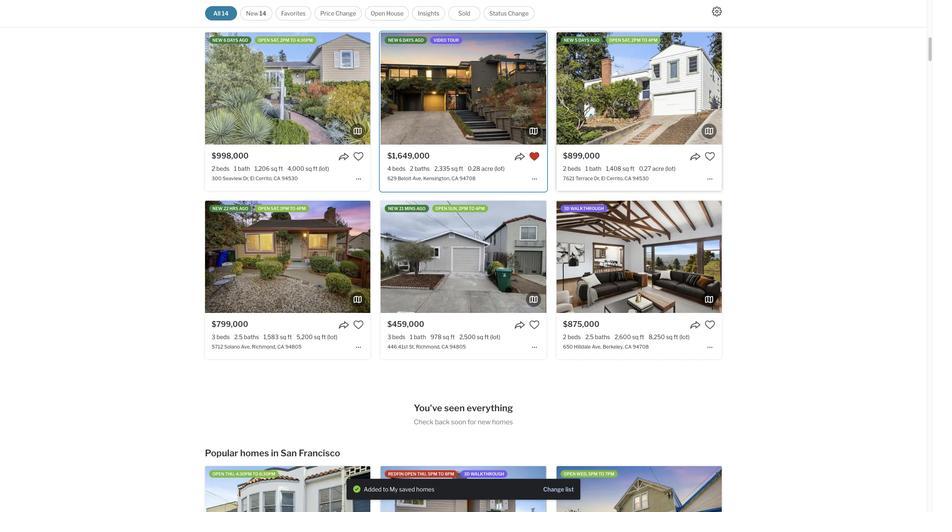 Task type: describe. For each thing, give the bounding box(es) containing it.
change for price change
[[336, 10, 356, 17]]

sat, for $998,000
[[271, 38, 279, 43]]

back
[[435, 419, 450, 427]]

(lot) for $875,000
[[680, 334, 690, 341]]

added
[[364, 486, 382, 493]]

open sat, 1pm to 4pm
[[258, 206, 306, 211]]

baths for $799,000
[[244, 334, 259, 341]]

300 seaview dr, el cerrito, ca 94530
[[212, 176, 298, 182]]

2pm for $899,000
[[632, 38, 641, 43]]

all 14
[[213, 10, 229, 17]]

beds for $875,000
[[568, 334, 581, 341]]

solano
[[224, 344, 240, 351]]

ago for $998,000
[[239, 38, 248, 43]]

1,408 sq ft
[[606, 165, 635, 172]]

everything
[[467, 404, 513, 414]]

629 beloit ave, kensington, ca 94708
[[388, 176, 476, 182]]

francisco
[[299, 449, 340, 459]]

sun,
[[448, 206, 458, 211]]

1 photo of 577 vienna st, san francisco, ca 94112 image from the left
[[40, 467, 205, 513]]

beds for $899,000
[[568, 165, 581, 172]]

ave, for $799,000
[[241, 344, 251, 351]]

$875,000
[[563, 321, 600, 329]]

4
[[388, 165, 391, 172]]

ft for 1,583 sq ft
[[288, 334, 292, 341]]

redfin open thu, 5pm to 8pm
[[388, 472, 454, 477]]

2 photo of 1259 41st ave, san francisco, ca 94122 image from the left
[[557, 467, 722, 513]]

$799,000
[[212, 321, 248, 329]]

favorite button image for $799,000
[[353, 320, 364, 331]]

978 sq ft
[[431, 334, 455, 341]]

2 for $998,000
[[212, 165, 215, 172]]

$1,649,000
[[388, 152, 430, 160]]

(lot) for $459,000
[[490, 334, 501, 341]]

in
[[271, 449, 279, 459]]

new for $899,000
[[564, 38, 574, 43]]

1 thu, from the left
[[225, 472, 235, 477]]

video
[[434, 38, 447, 43]]

favorite button checkbox for $459,000
[[529, 320, 540, 331]]

8,250
[[649, 334, 665, 341]]

ago for $459,000
[[417, 206, 426, 211]]

new 6 days ago for $1,649,000
[[388, 38, 424, 43]]

ft for 4,000 sq ft (lot)
[[313, 165, 318, 172]]

2 up beloit
[[410, 165, 414, 172]]

days for $899,000
[[579, 38, 590, 43]]

richmond, left favorites
[[252, 7, 276, 13]]

2 photo of 50 burlwood dr, san francisco, ca 94127 image from the left
[[381, 467, 546, 513]]

94805 up open sat, 2pm to 4:30pm
[[285, 7, 301, 13]]

3 photo of 300 seaview dr, el cerrito, ca 94530 image from the left
[[371, 32, 536, 145]]

dr, for $899,000
[[594, 176, 600, 182]]

$899,000
[[563, 152, 600, 160]]

Favorites radio
[[276, 6, 312, 21]]

(lot) right 0.27
[[666, 165, 676, 172]]

all
[[213, 10, 221, 17]]

1 photo of 650 hilldale ave, berkeley, ca 94708 image from the left
[[391, 201, 557, 314]]

new
[[246, 10, 258, 17]]

saved
[[399, 486, 415, 493]]

650
[[563, 344, 573, 351]]

ft for 1,408 sq ft
[[630, 165, 635, 172]]

seen
[[444, 404, 465, 414]]

0.28
[[468, 165, 480, 172]]

Status Change radio
[[484, 6, 535, 21]]

ave, right poplar
[[241, 7, 251, 13]]

1 photo of 1259 41st ave, san francisco, ca 94122 image from the left
[[391, 467, 557, 513]]

open for open sun, 2pm to 4pm
[[436, 206, 447, 211]]

2.5 for $799,000
[[234, 334, 243, 341]]

602
[[388, 7, 397, 13]]

new for $459,000
[[388, 206, 398, 211]]

300
[[212, 176, 222, 182]]

sq for 978
[[443, 334, 449, 341]]

favorite button checkbox for $899,000
[[705, 151, 716, 162]]

650 hilldale ave, berkeley, ca 94708
[[563, 344, 649, 351]]

2.5 for $875,000
[[586, 334, 594, 341]]

sold
[[459, 10, 471, 17]]

ca down 1,408 sq ft
[[625, 176, 632, 182]]

open house
[[371, 10, 404, 17]]

sat, for $799,000
[[271, 206, 279, 211]]

1,583 sq ft
[[264, 334, 292, 341]]

beds for $998,000
[[216, 165, 230, 172]]

new for $1,649,000
[[388, 38, 398, 43]]

ago for $1,649,000
[[415, 38, 424, 43]]

ave, for $875,000
[[592, 344, 602, 351]]

94708 for $875,000
[[633, 344, 649, 351]]

2 photo of 577 vienna st, san francisco, ca 94112 image from the left
[[205, 467, 371, 513]]

tour
[[448, 38, 459, 43]]

3 photo of 650 hilldale ave, berkeley, ca 94708 image from the left
[[722, 201, 887, 314]]

1 horizontal spatial 3d walkthrough
[[564, 206, 604, 211]]

new
[[478, 419, 491, 427]]

favorite button image for $1,649,000
[[529, 151, 540, 162]]

favorite button image for $459,000
[[529, 320, 540, 331]]

new 5 days ago
[[564, 38, 600, 43]]

2,335 sq ft
[[434, 165, 463, 172]]

1 photo of 629 beloit ave, kensington, ca 94708 image from the left
[[216, 32, 381, 145]]

94530 for $998,000
[[282, 176, 298, 182]]

1530
[[212, 7, 224, 13]]

open right redfin
[[405, 472, 417, 477]]

(lot) right 0.28
[[495, 165, 505, 172]]

for
[[468, 419, 477, 427]]

redfin
[[388, 472, 404, 477]]

masonic
[[398, 7, 418, 13]]

my
[[390, 486, 398, 493]]

open
[[371, 10, 385, 17]]

open sun, 2pm to 4pm
[[436, 206, 485, 211]]

open for open sat, 2pm to 4pm
[[610, 38, 621, 43]]

2 photo of 629 beloit ave, kensington, ca 94708 image from the left
[[381, 32, 546, 145]]

1,583
[[264, 334, 279, 341]]

sq for 8,250
[[666, 334, 673, 341]]

to
[[383, 486, 389, 493]]

status
[[490, 10, 507, 17]]

21
[[399, 206, 404, 211]]

acre for $1,649,000
[[482, 165, 493, 172]]

Open House radio
[[365, 6, 409, 21]]

you've seen everything
[[414, 404, 513, 414]]

albany,
[[429, 7, 446, 13]]

1530 poplar ave, richmond, ca 94805
[[212, 7, 301, 13]]

2.5 baths for $875,000
[[586, 334, 610, 341]]

1 vertical spatial 3d
[[464, 472, 470, 477]]

beloit
[[398, 176, 412, 182]]

ft for 1,206 sq ft
[[279, 165, 283, 172]]

2,600 sq ft
[[615, 334, 645, 341]]

94708 for $1,649,000
[[460, 176, 476, 182]]

terrace
[[576, 176, 593, 182]]

hilldale
[[574, 344, 591, 351]]

cerrito, for $998,000
[[256, 176, 273, 182]]

2 for $899,000
[[563, 165, 567, 172]]

berkeley,
[[603, 344, 624, 351]]

1 vertical spatial 4:30pm
[[236, 472, 252, 477]]

days for $998,000
[[227, 38, 238, 43]]

1 photo of 7621 terrace dr, el cerrito, ca 94530 image from the left
[[391, 32, 557, 145]]

$459,000
[[388, 321, 424, 329]]

5,200 sq ft (lot)
[[297, 334, 338, 341]]

to for open wed, 5pm to 7pm
[[599, 472, 605, 477]]

bath for $998,000
[[238, 165, 250, 172]]

94706
[[455, 7, 471, 13]]

beds for $459,000
[[392, 334, 406, 341]]

2 photo of 650 hilldale ave, berkeley, ca 94708 image from the left
[[557, 201, 722, 314]]

1,206 sq ft
[[255, 165, 283, 172]]

open sat, 2pm to 4:30pm
[[258, 38, 313, 43]]

6:30pm
[[259, 472, 275, 477]]

sq for 1,408
[[623, 165, 629, 172]]

check back soon for new homes
[[414, 419, 513, 427]]

1 vertical spatial homes
[[240, 449, 269, 459]]

14 for new 14
[[260, 10, 266, 17]]

ave, left albany,
[[419, 7, 428, 13]]

status change
[[490, 10, 529, 17]]

baths for $875,000
[[595, 334, 610, 341]]

ft for 2,335 sq ft
[[459, 165, 463, 172]]

favorite button checkbox for $1,649,000
[[529, 151, 540, 162]]

1 bath for $998,000
[[234, 165, 250, 172]]

days for $1,649,000
[[403, 38, 414, 43]]

1 bath for $459,000
[[410, 334, 426, 341]]

ca for 629 beloit ave, kensington, ca 94708
[[452, 176, 459, 182]]

added to my saved homes
[[364, 486, 435, 493]]

2 5pm from the left
[[588, 472, 598, 477]]

5712 solano ave, richmond, ca 94805
[[212, 344, 302, 351]]

1 photo of 50 burlwood dr, san francisco, ca 94127 image from the left
[[216, 467, 381, 513]]

wed,
[[577, 472, 588, 477]]

to for open sat, 2pm to 4:30pm
[[290, 38, 296, 43]]

1 horizontal spatial walkthrough
[[571, 206, 604, 211]]

2pm for $459,000
[[459, 206, 468, 211]]

4 beds
[[388, 165, 406, 172]]

2,500 sq ft (lot)
[[460, 334, 501, 341]]



Task type: locate. For each thing, give the bounding box(es) containing it.
0 horizontal spatial walkthrough
[[471, 472, 504, 477]]

ft left the 8,250
[[640, 334, 645, 341]]

94530 down 0.27
[[633, 176, 649, 182]]

2 up 7621
[[563, 165, 567, 172]]

1 horizontal spatial acre
[[653, 165, 664, 172]]

days down house on the top of page
[[403, 38, 414, 43]]

1 horizontal spatial el
[[601, 176, 606, 182]]

new left 5
[[564, 38, 574, 43]]

3 days from the left
[[579, 38, 590, 43]]

section containing added to my saved homes
[[347, 479, 581, 501]]

1 horizontal spatial bath
[[414, 334, 426, 341]]

open for open wed, 5pm to 7pm
[[564, 472, 576, 477]]

2 thu, from the left
[[417, 472, 427, 477]]

ft for 8,250 sq ft (lot)
[[674, 334, 678, 341]]

homes inside section
[[416, 486, 435, 493]]

1 bath up terrace
[[586, 165, 602, 172]]

2 beds up 7621
[[563, 165, 581, 172]]

2 horizontal spatial 2pm
[[632, 38, 641, 43]]

option group
[[205, 6, 535, 21]]

1 horizontal spatial 2.5
[[586, 334, 594, 341]]

3 photo of 446 41st st, richmond, ca 94805 image from the left
[[546, 201, 712, 314]]

list
[[566, 487, 574, 493]]

4pm for $899,000
[[648, 38, 658, 43]]

cerrito,
[[256, 176, 273, 182], [607, 176, 624, 182]]

2 beds for $899,000
[[563, 165, 581, 172]]

1 horizontal spatial change
[[508, 10, 529, 17]]

thu,
[[225, 472, 235, 477], [417, 472, 427, 477]]

0 horizontal spatial homes
[[240, 449, 269, 459]]

photo of 1259 41st ave, san francisco, ca 94122 image
[[391, 467, 557, 513], [557, 467, 722, 513], [722, 467, 887, 513]]

dr, right seaview
[[243, 176, 249, 182]]

1 favorite button image from the top
[[529, 151, 540, 162]]

3d walkthrough right '8pm'
[[464, 472, 504, 477]]

1 vertical spatial 94708
[[633, 344, 649, 351]]

94530 for $899,000
[[633, 176, 649, 182]]

beds up 650
[[568, 334, 581, 341]]

1 photo of 300 seaview dr, el cerrito, ca 94530 image from the left
[[40, 32, 205, 145]]

0 horizontal spatial 1
[[234, 165, 237, 172]]

2 new 6 days ago from the left
[[388, 38, 424, 43]]

2 beds up 300
[[212, 165, 230, 172]]

walkthrough right '8pm'
[[471, 472, 504, 477]]

favorite button checkbox
[[353, 151, 364, 162]]

94708
[[460, 176, 476, 182], [633, 344, 649, 351]]

sq right 2,500
[[477, 334, 483, 341]]

1 horizontal spatial 4:30pm
[[297, 38, 313, 43]]

new 14
[[246, 10, 266, 17]]

1 up seaview
[[234, 165, 237, 172]]

beds up 7621
[[568, 165, 581, 172]]

4pm for $459,000
[[476, 206, 485, 211]]

1 horizontal spatial 3 beds
[[388, 334, 406, 341]]

3 for $799,000
[[212, 334, 215, 341]]

new 6 days ago down house on the top of page
[[388, 38, 424, 43]]

ago
[[239, 38, 248, 43], [415, 38, 424, 43], [591, 38, 600, 43], [239, 206, 248, 211], [417, 206, 426, 211]]

1 3 from the left
[[212, 334, 215, 341]]

beds up 41st
[[392, 334, 406, 341]]

0 vertical spatial homes
[[492, 419, 513, 427]]

photo of 446 41st st, richmond, ca 94805 image
[[216, 201, 381, 314], [381, 201, 546, 314], [546, 201, 712, 314]]

New radio
[[240, 6, 272, 21]]

94805 down 2,500
[[450, 344, 466, 351]]

price
[[320, 10, 334, 17]]

ft for 2,500 sq ft (lot)
[[485, 334, 489, 341]]

baths up 5712 solano ave, richmond, ca 94805
[[244, 334, 259, 341]]

cerrito, down 1,206
[[256, 176, 273, 182]]

3 beds up 5712
[[212, 334, 230, 341]]

photo of 7621 terrace dr, el cerrito, ca 94530 image
[[391, 32, 557, 145], [557, 32, 722, 145], [722, 32, 887, 145]]

3 photo of 629 beloit ave, kensington, ca 94708 image from the left
[[546, 32, 712, 145]]

2 horizontal spatial days
[[579, 38, 590, 43]]

new down house on the top of page
[[388, 38, 398, 43]]

new left 22
[[213, 206, 223, 211]]

0 horizontal spatial 5pm
[[428, 472, 437, 477]]

94530 down 4,000 on the left of page
[[282, 176, 298, 182]]

1 horizontal spatial 1
[[410, 334, 413, 341]]

2 cerrito, from the left
[[607, 176, 624, 182]]

6 for $998,000
[[224, 38, 226, 43]]

1 horizontal spatial 14
[[260, 10, 266, 17]]

14
[[222, 10, 229, 17], [260, 10, 266, 17]]

1 horizontal spatial 94530
[[633, 176, 649, 182]]

to for open sun, 2pm to 4pm
[[469, 206, 475, 211]]

22
[[224, 206, 229, 211]]

favorite button image
[[529, 151, 540, 162], [529, 320, 540, 331]]

change for status change
[[508, 10, 529, 17]]

0 vertical spatial 3d
[[564, 206, 570, 211]]

2 acre from the left
[[653, 165, 664, 172]]

ft for 978 sq ft
[[451, 334, 455, 341]]

days down all radio
[[227, 38, 238, 43]]

ave, right hilldale
[[592, 344, 602, 351]]

sq for 2,500
[[477, 334, 483, 341]]

ca down 2,335 sq ft
[[452, 176, 459, 182]]

2 el from the left
[[601, 176, 606, 182]]

14 inside all radio
[[222, 10, 229, 17]]

change inside button
[[544, 487, 565, 493]]

2.5 baths for $799,000
[[234, 334, 259, 341]]

ago for $799,000
[[239, 206, 248, 211]]

0 vertical spatial 3d walkthrough
[[564, 206, 604, 211]]

1 horizontal spatial 3
[[388, 334, 391, 341]]

1 bath
[[234, 165, 250, 172], [586, 165, 602, 172], [410, 334, 426, 341]]

0 horizontal spatial 1 bath
[[234, 165, 250, 172]]

94805 for $799,000
[[285, 344, 302, 351]]

beds for $799,000
[[217, 334, 230, 341]]

1pm
[[280, 206, 289, 211]]

3 for $459,000
[[388, 334, 391, 341]]

homes down redfin open thu, 5pm to 8pm
[[416, 486, 435, 493]]

1 horizontal spatial 5pm
[[588, 472, 598, 477]]

walkthrough
[[571, 206, 604, 211], [471, 472, 504, 477]]

(lot) for $998,000
[[319, 165, 329, 172]]

ft for 2,600 sq ft
[[640, 334, 645, 341]]

5pm left '8pm'
[[428, 472, 437, 477]]

14 for all 14
[[222, 10, 229, 17]]

7pm
[[605, 472, 615, 477]]

ca down 978 sq ft
[[442, 344, 449, 351]]

3 photo of 577 vienna st, san francisco, ca 94112 image from the left
[[371, 467, 536, 513]]

new for $998,000
[[213, 38, 223, 43]]

1 14 from the left
[[222, 10, 229, 17]]

sq right 4,000 on the left of page
[[306, 165, 312, 172]]

favorite button image for $899,000
[[705, 151, 716, 162]]

st,
[[409, 344, 415, 351]]

section
[[347, 479, 581, 501]]

2 photo of 446 41st st, richmond, ca 94805 image from the left
[[381, 201, 546, 314]]

1,206
[[255, 165, 270, 172]]

2pm for $998,000
[[280, 38, 289, 43]]

walkthrough down terrace
[[571, 206, 604, 211]]

favorite button checkbox for $799,000
[[353, 320, 364, 331]]

bath for $459,000
[[414, 334, 426, 341]]

1 vertical spatial 3d walkthrough
[[464, 472, 504, 477]]

thu, right redfin
[[417, 472, 427, 477]]

el for $899,000
[[601, 176, 606, 182]]

2.5
[[234, 334, 243, 341], [586, 334, 594, 341]]

ca for 602 masonic ave, albany, ca 94706
[[447, 7, 454, 13]]

3 beds up "446" on the left of the page
[[388, 334, 406, 341]]

2 photo of 7621 terrace dr, el cerrito, ca 94530 image from the left
[[557, 32, 722, 145]]

option group containing all
[[205, 6, 535, 21]]

0 horizontal spatial 14
[[222, 10, 229, 17]]

6
[[224, 38, 226, 43], [399, 38, 402, 43]]

open for open thu, 4:30pm to 6:30pm
[[213, 472, 224, 477]]

(lot) right 2,500
[[490, 334, 501, 341]]

change right status
[[508, 10, 529, 17]]

ft
[[279, 165, 283, 172], [313, 165, 318, 172], [459, 165, 463, 172], [630, 165, 635, 172], [288, 334, 292, 341], [322, 334, 326, 341], [451, 334, 455, 341], [485, 334, 489, 341], [640, 334, 645, 341], [674, 334, 678, 341]]

1 2.5 from the left
[[234, 334, 243, 341]]

0 horizontal spatial 3d walkthrough
[[464, 472, 504, 477]]

3 photo of 1259 41st ave, san francisco, ca 94122 image from the left
[[722, 467, 887, 513]]

richmond, for $459,000
[[416, 344, 441, 351]]

5pm
[[428, 472, 437, 477], [588, 472, 598, 477]]

ft for 5,200 sq ft (lot)
[[322, 334, 326, 341]]

1 photo of 446 41st st, richmond, ca 94805 image from the left
[[216, 201, 381, 314]]

1 horizontal spatial dr,
[[594, 176, 600, 182]]

0 horizontal spatial thu,
[[225, 472, 235, 477]]

5pm right wed,
[[588, 472, 598, 477]]

ave,
[[241, 7, 251, 13], [419, 7, 428, 13], [413, 176, 422, 182], [241, 344, 251, 351], [592, 344, 602, 351]]

0 horizontal spatial 3d
[[464, 472, 470, 477]]

popular homes in san francisco
[[205, 449, 340, 459]]

94708 down 0.28
[[460, 176, 476, 182]]

2 3 from the left
[[388, 334, 391, 341]]

1 vertical spatial walkthrough
[[471, 472, 504, 477]]

1 for $998,000
[[234, 165, 237, 172]]

0 horizontal spatial 4pm
[[296, 206, 306, 211]]

4pm
[[648, 38, 658, 43], [296, 206, 306, 211], [476, 206, 485, 211]]

new left 21
[[388, 206, 398, 211]]

richmond, down 978
[[416, 344, 441, 351]]

0 horizontal spatial el
[[250, 176, 255, 182]]

1 horizontal spatial 4pm
[[476, 206, 485, 211]]

3 beds for $459,000
[[388, 334, 406, 341]]

3 up "446" on the left of the page
[[388, 334, 391, 341]]

3 up 5712
[[212, 334, 215, 341]]

3d down 7621
[[564, 206, 570, 211]]

ft right the 8,250
[[674, 334, 678, 341]]

check
[[414, 419, 434, 427]]

ago left video at the left top of page
[[415, 38, 424, 43]]

3 photo of 50 burlwood dr, san francisco, ca 94127 image from the left
[[546, 467, 712, 513]]

2 dr, from the left
[[594, 176, 600, 182]]

2 horizontal spatial bath
[[590, 165, 602, 172]]

1 days from the left
[[227, 38, 238, 43]]

ca for 446 41st st, richmond, ca 94805
[[442, 344, 449, 351]]

4pm for $799,000
[[296, 206, 306, 211]]

2 baths
[[410, 165, 430, 172]]

7621
[[563, 176, 575, 182]]

2 beds
[[212, 165, 230, 172], [563, 165, 581, 172], [563, 334, 581, 341]]

0 horizontal spatial 2.5
[[234, 334, 243, 341]]

favorite button checkbox
[[529, 151, 540, 162], [705, 151, 716, 162], [353, 320, 364, 331], [529, 320, 540, 331], [705, 320, 716, 331]]

ago right 5
[[591, 38, 600, 43]]

ago for $899,000
[[591, 38, 600, 43]]

1 bath up st,
[[410, 334, 426, 341]]

2,335
[[434, 165, 450, 172]]

sq right the 1,408
[[623, 165, 629, 172]]

1 bath for $899,000
[[586, 165, 602, 172]]

6 for $1,649,000
[[399, 38, 402, 43]]

0 horizontal spatial 2.5 baths
[[234, 334, 259, 341]]

dr, for $998,000
[[243, 176, 249, 182]]

2 horizontal spatial change
[[544, 487, 565, 493]]

446
[[388, 344, 397, 351]]

to for open sat, 1pm to 4pm
[[290, 206, 296, 211]]

photo of 50 burlwood dr, san francisco, ca 94127 image
[[216, 467, 381, 513], [381, 467, 546, 513], [546, 467, 712, 513]]

0 vertical spatial favorite button image
[[529, 151, 540, 162]]

beds
[[216, 165, 230, 172], [392, 165, 406, 172], [568, 165, 581, 172], [217, 334, 230, 341], [392, 334, 406, 341], [568, 334, 581, 341]]

ca down 1,583 sq ft
[[277, 344, 284, 351]]

1 horizontal spatial baths
[[415, 165, 430, 172]]

new 21 mins ago
[[388, 206, 426, 211]]

0 horizontal spatial new 6 days ago
[[213, 38, 248, 43]]

sq right 2,600
[[632, 334, 639, 341]]

homes left in
[[240, 449, 269, 459]]

sq right the 8,250
[[666, 334, 673, 341]]

1 horizontal spatial 94708
[[633, 344, 649, 351]]

2 3 beds from the left
[[388, 334, 406, 341]]

2 days from the left
[[403, 38, 414, 43]]

1 3 beds from the left
[[212, 334, 230, 341]]

ca
[[277, 7, 284, 13], [447, 7, 454, 13], [274, 176, 281, 182], [452, 176, 459, 182], [625, 176, 632, 182], [277, 344, 284, 351], [442, 344, 449, 351], [625, 344, 632, 351]]

0.28 acre (lot)
[[468, 165, 505, 172]]

2 for $875,000
[[563, 334, 567, 341]]

1 horizontal spatial 1 bath
[[410, 334, 426, 341]]

(lot) right 4,000 on the left of page
[[319, 165, 329, 172]]

insights
[[418, 10, 440, 17]]

ave, down the 2 baths
[[413, 176, 422, 182]]

dr, right terrace
[[594, 176, 600, 182]]

0 horizontal spatial acre
[[482, 165, 493, 172]]

629
[[388, 176, 397, 182]]

2.5 baths
[[234, 334, 259, 341], [586, 334, 610, 341]]

days right 5
[[579, 38, 590, 43]]

3 photo of 5712 solano ave, richmond, ca 94805 image from the left
[[371, 201, 536, 314]]

sq right 1,583
[[280, 334, 286, 341]]

1 horizontal spatial thu,
[[417, 472, 427, 477]]

2 14 from the left
[[260, 10, 266, 17]]

1 horizontal spatial 3d
[[564, 206, 570, 211]]

1 94530 from the left
[[282, 176, 298, 182]]

new
[[213, 38, 223, 43], [388, 38, 398, 43], [564, 38, 574, 43], [213, 206, 223, 211], [388, 206, 398, 211]]

0 horizontal spatial 6
[[224, 38, 226, 43]]

new 6 days ago
[[213, 38, 248, 43], [388, 38, 424, 43]]

new for $799,000
[[213, 206, 223, 211]]

7621 terrace dr, el cerrito, ca 94530
[[563, 176, 649, 182]]

1 horizontal spatial new 6 days ago
[[388, 38, 424, 43]]

new down all
[[213, 38, 223, 43]]

open down new radio
[[258, 38, 270, 43]]

2 horizontal spatial 1
[[586, 165, 588, 172]]

open left sun,
[[436, 206, 447, 211]]

0 vertical spatial 94708
[[460, 176, 476, 182]]

ago down new
[[239, 38, 248, 43]]

sq right the 5,200
[[314, 334, 321, 341]]

2 horizontal spatial baths
[[595, 334, 610, 341]]

2 photo of 300 seaview dr, el cerrito, ca 94530 image from the left
[[205, 32, 371, 145]]

1 5pm from the left
[[428, 472, 437, 477]]

hrs
[[230, 206, 238, 211]]

ca for 5712 solano ave, richmond, ca 94805
[[277, 344, 284, 351]]

Insights radio
[[413, 6, 445, 21]]

(lot) for $799,000
[[327, 334, 338, 341]]

acre right 0.27
[[653, 165, 664, 172]]

2.5 baths up 5712 solano ave, richmond, ca 94805
[[234, 334, 259, 341]]

change list button
[[544, 486, 574, 494]]

0 horizontal spatial change
[[336, 10, 356, 17]]

new 22 hrs ago
[[213, 206, 248, 211]]

richmond, for $799,000
[[252, 344, 276, 351]]

ft left 0.28
[[459, 165, 463, 172]]

open sat, 2pm to 4pm
[[610, 38, 658, 43]]

0 horizontal spatial 94708
[[460, 176, 476, 182]]

0 horizontal spatial 3 beds
[[212, 334, 230, 341]]

3 photo of 7621 terrace dr, el cerrito, ca 94530 image from the left
[[722, 32, 887, 145]]

94805 for $459,000
[[450, 344, 466, 351]]

sq for 1,583
[[280, 334, 286, 341]]

sq for 1,206
[[271, 165, 277, 172]]

ft left 2,500
[[451, 334, 455, 341]]

bath up 7621 terrace dr, el cerrito, ca 94530 at the top right
[[590, 165, 602, 172]]

2 favorite button image from the top
[[529, 320, 540, 331]]

0 horizontal spatial cerrito,
[[256, 176, 273, 182]]

41st
[[398, 344, 408, 351]]

1 for $459,000
[[410, 334, 413, 341]]

san
[[281, 449, 297, 459]]

0 horizontal spatial 4:30pm
[[236, 472, 252, 477]]

1 6 from the left
[[224, 38, 226, 43]]

to for open thu, 4:30pm to 6:30pm
[[253, 472, 258, 477]]

1 dr, from the left
[[243, 176, 249, 182]]

open wed, 5pm to 7pm
[[564, 472, 615, 477]]

1 up st,
[[410, 334, 413, 341]]

2 beds for $998,000
[[212, 165, 230, 172]]

0 vertical spatial walkthrough
[[571, 206, 604, 211]]

beds up 300
[[216, 165, 230, 172]]

photo of 577 vienna st, san francisco, ca 94112 image
[[40, 467, 205, 513], [205, 467, 371, 513], [371, 467, 536, 513]]

sq for 2,600
[[632, 334, 639, 341]]

1 horizontal spatial 2pm
[[459, 206, 468, 211]]

1 horizontal spatial 2.5 baths
[[586, 334, 610, 341]]

open for open sat, 1pm to 4pm
[[258, 206, 270, 211]]

1 el from the left
[[250, 176, 255, 182]]

photo of 629 beloit ave, kensington, ca 94708 image
[[216, 32, 381, 145], [381, 32, 546, 145], [546, 32, 712, 145]]

ft left 0.27
[[630, 165, 635, 172]]

(lot) right the 5,200
[[327, 334, 338, 341]]

1 bath up seaview
[[234, 165, 250, 172]]

2 beds up 650
[[563, 334, 581, 341]]

change right price
[[336, 10, 356, 17]]

Price Change radio
[[315, 6, 362, 21]]

94530
[[282, 176, 298, 182], [633, 176, 649, 182]]

Sold radio
[[449, 6, 481, 21]]

14 right all
[[222, 10, 229, 17]]

1 for $899,000
[[586, 165, 588, 172]]

0 horizontal spatial days
[[227, 38, 238, 43]]

poplar
[[225, 7, 240, 13]]

0 vertical spatial 4:30pm
[[297, 38, 313, 43]]

2 horizontal spatial homes
[[492, 419, 513, 427]]

1 horizontal spatial days
[[403, 38, 414, 43]]

sat, for $899,000
[[622, 38, 631, 43]]

2.5 up hilldale
[[586, 334, 594, 341]]

2
[[212, 165, 215, 172], [410, 165, 414, 172], [563, 165, 567, 172], [563, 334, 567, 341]]

new 6 days ago for $998,000
[[213, 38, 248, 43]]

richmond,
[[252, 7, 276, 13], [252, 344, 276, 351], [416, 344, 441, 351]]

2 up 300
[[212, 165, 215, 172]]

ft left the 5,200
[[288, 334, 292, 341]]

beds for $1,649,000
[[392, 165, 406, 172]]

0 horizontal spatial 94530
[[282, 176, 298, 182]]

3 beds
[[212, 334, 230, 341], [388, 334, 406, 341]]

open right 'new 5 days ago'
[[610, 38, 621, 43]]

1 horizontal spatial 6
[[399, 38, 402, 43]]

6 down house on the top of page
[[399, 38, 402, 43]]

2.5 up solano
[[234, 334, 243, 341]]

seaview
[[223, 176, 242, 182]]

0.27 acre (lot)
[[639, 165, 676, 172]]

1 2.5 baths from the left
[[234, 334, 259, 341]]

ca for 1530 poplar ave, richmond, ca 94805
[[277, 7, 284, 13]]

All radio
[[205, 6, 237, 21]]

2 94530 from the left
[[633, 176, 649, 182]]

open for open sat, 2pm to 4:30pm
[[258, 38, 270, 43]]

446 41st st, richmond, ca 94805
[[388, 344, 466, 351]]

photo of 300 seaview dr, el cerrito, ca 94530 image
[[40, 32, 205, 145], [205, 32, 371, 145], [371, 32, 536, 145]]

house
[[387, 10, 404, 17]]

bath for $899,000
[[590, 165, 602, 172]]

sq for 2,335
[[451, 165, 458, 172]]

to for open sat, 2pm to 4pm
[[642, 38, 648, 43]]

2,500
[[460, 334, 476, 341]]

14 inside new radio
[[260, 10, 266, 17]]

sq
[[271, 165, 277, 172], [306, 165, 312, 172], [451, 165, 458, 172], [623, 165, 629, 172], [280, 334, 286, 341], [314, 334, 321, 341], [443, 334, 449, 341], [477, 334, 483, 341], [632, 334, 639, 341], [666, 334, 673, 341]]

favorite button image for $998,000
[[353, 151, 364, 162]]

ave, right solano
[[241, 344, 251, 351]]

sq for 5,200
[[314, 334, 321, 341]]

602 masonic ave, albany, ca 94706
[[388, 7, 471, 13]]

richmond, down 1,583
[[252, 344, 276, 351]]

bath
[[238, 165, 250, 172], [590, 165, 602, 172], [414, 334, 426, 341]]

0 horizontal spatial dr,
[[243, 176, 249, 182]]

kensington,
[[423, 176, 451, 182]]

beds up 5712
[[217, 334, 230, 341]]

ft right the 5,200
[[322, 334, 326, 341]]

photo of 5712 solano ave, richmond, ca 94805 image
[[40, 201, 205, 314], [205, 201, 371, 314], [371, 201, 536, 314]]

favorite button checkbox for $875,000
[[705, 320, 716, 331]]

4,000
[[288, 165, 304, 172]]

0 horizontal spatial 3
[[212, 334, 215, 341]]

video tour
[[434, 38, 459, 43]]

2 photo of 5712 solano ave, richmond, ca 94805 image from the left
[[205, 201, 371, 314]]

favorite button image
[[353, 151, 364, 162], [705, 151, 716, 162], [353, 320, 364, 331], [705, 320, 716, 331]]

2.5 baths up 650 hilldale ave, berkeley, ca 94708
[[586, 334, 610, 341]]

ca right new 14
[[277, 7, 284, 13]]

2 6 from the left
[[399, 38, 402, 43]]

2 2.5 baths from the left
[[586, 334, 610, 341]]

2 horizontal spatial 1 bath
[[586, 165, 602, 172]]

1 horizontal spatial homes
[[416, 486, 435, 493]]

photo of 650 hilldale ave, berkeley, ca 94708 image
[[391, 201, 557, 314], [557, 201, 722, 314], [722, 201, 887, 314]]

1,408
[[606, 165, 622, 172]]

$998,000
[[212, 152, 249, 160]]

ca down 1,206 sq ft
[[274, 176, 281, 182]]

price change
[[320, 10, 356, 17]]

1 acre from the left
[[482, 165, 493, 172]]

ca down '2,600 sq ft'
[[625, 344, 632, 351]]

thu, down popular at bottom
[[225, 472, 235, 477]]

1 vertical spatial favorite button image
[[529, 320, 540, 331]]

change left list
[[544, 487, 565, 493]]

8pm
[[445, 472, 454, 477]]

2 2.5 from the left
[[586, 334, 594, 341]]

8,250 sq ft (lot)
[[649, 334, 690, 341]]

0 horizontal spatial baths
[[244, 334, 259, 341]]

978
[[431, 334, 442, 341]]

1 cerrito, from the left
[[256, 176, 273, 182]]

0 horizontal spatial bath
[[238, 165, 250, 172]]

2 vertical spatial homes
[[416, 486, 435, 493]]

1 horizontal spatial cerrito,
[[607, 176, 624, 182]]

1 photo of 5712 solano ave, richmond, ca 94805 image from the left
[[40, 201, 205, 314]]

soon
[[451, 419, 466, 427]]

4,000 sq ft (lot)
[[288, 165, 329, 172]]

ft right 2,500
[[485, 334, 489, 341]]

cerrito, for $899,000
[[607, 176, 624, 182]]

0 horizontal spatial 2pm
[[280, 38, 289, 43]]

5,200
[[297, 334, 313, 341]]

2 horizontal spatial 4pm
[[648, 38, 658, 43]]

1 new 6 days ago from the left
[[213, 38, 248, 43]]

6 down all radio
[[224, 38, 226, 43]]

3 beds for $799,000
[[212, 334, 230, 341]]



Task type: vqa. For each thing, say whether or not it's contained in the screenshot.


